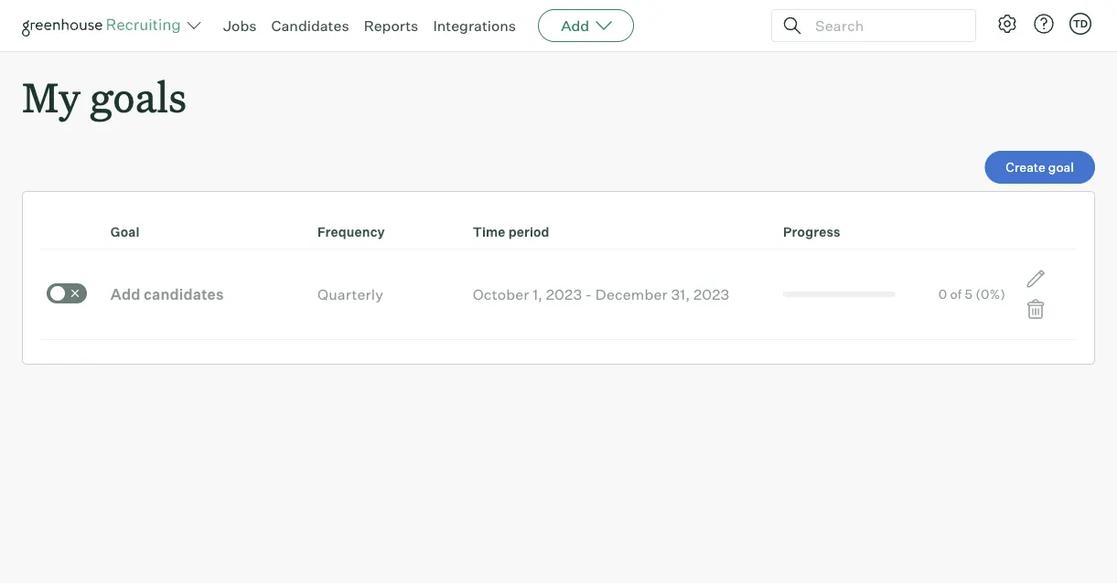 Task type: locate. For each thing, give the bounding box(es) containing it.
reports
[[364, 16, 419, 35]]

1 horizontal spatial add
[[561, 16, 590, 35]]

greenhouse recruiting image
[[22, 15, 187, 37]]

reports link
[[364, 16, 419, 35]]

create goal
[[1006, 159, 1075, 175]]

0 horizontal spatial 2023
[[546, 286, 582, 304]]

progress
[[784, 224, 841, 240]]

goals
[[90, 70, 187, 124]]

1 vertical spatial add
[[111, 286, 141, 304]]

october 1, 2023 - december 31, 2023
[[473, 286, 730, 304]]

0 horizontal spatial add
[[111, 286, 141, 304]]

1 horizontal spatial 2023
[[694, 286, 730, 304]]

0 of 5 (0%)
[[939, 287, 1006, 303]]

None checkbox
[[47, 284, 87, 304]]

progress bar
[[784, 292, 896, 298]]

(0%)
[[976, 287, 1006, 303]]

remove goal icon image
[[1025, 299, 1047, 321]]

time
[[473, 224, 506, 240]]

integrations
[[433, 16, 516, 35]]

5
[[965, 287, 973, 303]]

integrations link
[[433, 16, 516, 35]]

create goal button
[[985, 151, 1096, 184]]

time period
[[473, 224, 550, 240]]

december
[[596, 286, 668, 304]]

goal
[[111, 224, 140, 240]]

create
[[1006, 159, 1046, 175]]

candidates
[[144, 286, 224, 304]]

2023 right 31,
[[694, 286, 730, 304]]

2023
[[546, 286, 582, 304], [694, 286, 730, 304]]

add inside popup button
[[561, 16, 590, 35]]

edit goal icon image
[[1025, 268, 1047, 290]]

0 vertical spatial add
[[561, 16, 590, 35]]

configure image
[[997, 13, 1019, 35]]

2023 left -
[[546, 286, 582, 304]]

1 2023 from the left
[[546, 286, 582, 304]]

add
[[561, 16, 590, 35], [111, 286, 141, 304]]



Task type: vqa. For each thing, say whether or not it's contained in the screenshot.
period
yes



Task type: describe. For each thing, give the bounding box(es) containing it.
31,
[[671, 286, 691, 304]]

my goals
[[22, 70, 187, 124]]

period
[[509, 224, 550, 240]]

candidates link
[[271, 16, 349, 35]]

Search text field
[[811, 12, 959, 39]]

td button
[[1070, 13, 1092, 35]]

add button
[[538, 9, 635, 42]]

frequency
[[318, 224, 385, 240]]

of
[[951, 287, 962, 303]]

quarterly
[[318, 286, 384, 304]]

1,
[[533, 286, 543, 304]]

jobs
[[223, 16, 257, 35]]

goal
[[1049, 159, 1075, 175]]

jobs link
[[223, 16, 257, 35]]

td
[[1074, 17, 1089, 30]]

october
[[473, 286, 530, 304]]

-
[[586, 286, 592, 304]]

add candidates
[[111, 286, 224, 304]]

add for add candidates
[[111, 286, 141, 304]]

candidates
[[271, 16, 349, 35]]

my
[[22, 70, 80, 124]]

td button
[[1066, 9, 1096, 38]]

add for add
[[561, 16, 590, 35]]

2 2023 from the left
[[694, 286, 730, 304]]

0
[[939, 287, 948, 303]]



